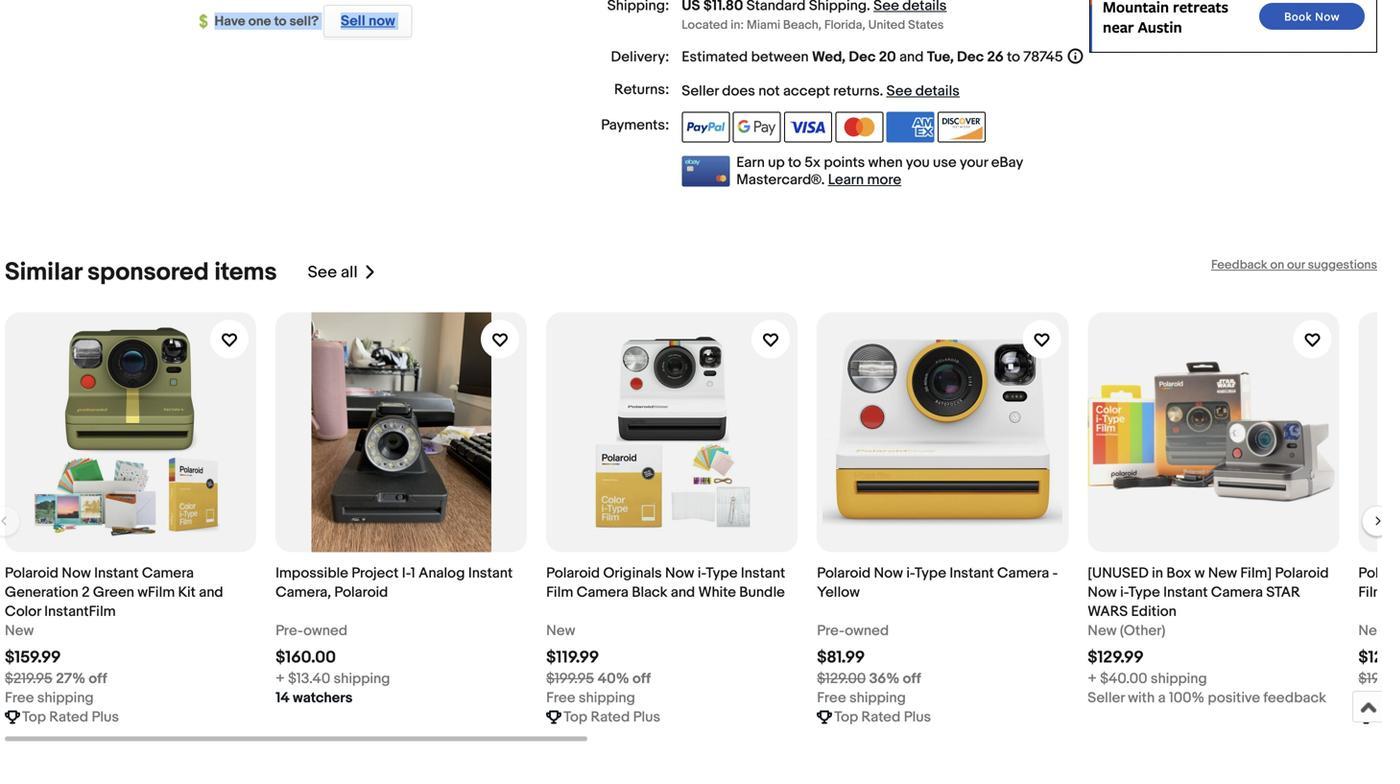 Task type: vqa. For each thing, say whether or not it's contained in the screenshot.


Task type: describe. For each thing, give the bounding box(es) containing it.
$12
[[1359, 648, 1383, 668]]

shipping inside pre-owned $160.00 + $13.40 shipping 14 watchers
[[334, 671, 390, 688]]

film
[[546, 584, 574, 602]]

learn more link
[[828, 171, 902, 189]]

sell now link
[[319, 5, 412, 37]]

pre-owned $81.99 $129.00 36% off free shipping
[[817, 623, 922, 707]]

new up $12 text field
[[1359, 623, 1383, 640]]

2
[[82, 584, 90, 602]]

40%
[[598, 671, 630, 688]]

top rated plus text field for $81.99
[[835, 708, 931, 727]]

beach,
[[783, 18, 822, 33]]

$129.99
[[1088, 648, 1144, 668]]

american express image
[[887, 112, 935, 143]]

Top Rated Plus text field
[[22, 708, 119, 727]]

shipping inside polaroid now instant camera generation 2 green wfilm kit and color instantfilm new $159.99 $219.95 27% off free shipping
[[37, 690, 94, 707]]

camera inside polaroid now i-type instant camera - yellow
[[998, 565, 1050, 582]]

previous price $199.95 40% off text field
[[546, 670, 651, 689]]

$199.95
[[546, 671, 595, 688]]

wars
[[1088, 603, 1128, 621]]

between
[[751, 49, 809, 66]]

ebay mastercard image
[[682, 156, 730, 187]]

$40.00
[[1101, 671, 1148, 688]]

rated for $119.99
[[591, 709, 630, 726]]

on
[[1271, 258, 1285, 273]]

new text field for $119.99
[[546, 622, 576, 641]]

.
[[880, 83, 884, 100]]

paypal image
[[682, 112, 730, 143]]

see all
[[308, 263, 358, 283]]

up
[[768, 154, 785, 171]]

$119.99
[[546, 648, 599, 668]]

off inside pre-owned $81.99 $129.00 36% off free shipping
[[903, 671, 922, 688]]

top for $159.99
[[22, 709, 46, 726]]

feedback on our suggestions
[[1212, 258, 1378, 273]]

previous price $129.00 36% off text field
[[817, 670, 922, 689]]

impossible
[[276, 565, 348, 582]]

top for $119.99
[[564, 709, 588, 726]]

$219.95
[[5, 671, 53, 688]]

to for have one to sell?
[[274, 13, 287, 30]]

estimated
[[682, 49, 748, 66]]

36%
[[869, 671, 900, 688]]

project
[[352, 565, 399, 582]]

new down wars
[[1088, 623, 1117, 640]]

you
[[906, 154, 930, 171]]

located in: miami beach, florida, united states
[[682, 18, 944, 33]]

now
[[369, 12, 395, 30]]

visa image
[[784, 112, 832, 143]]

free shipping text field for $199.95
[[546, 689, 635, 708]]

seller inside [unused in box w new film] polaroid now i-type instant camera star wars edition new (other) $129.99 + $40.00 shipping seller with a 100% positive feedback
[[1088, 690, 1125, 707]]

78745
[[1024, 49, 1064, 66]]

New (Other) text field
[[1088, 622, 1166, 641]]

polaroid for polaroid originals now i-type instant film camera black and white bundle
[[546, 565, 600, 582]]

edition
[[1132, 603, 1177, 621]]

14
[[276, 690, 290, 707]]

estimated between wed, dec 20 and tue, dec 26 to 78745
[[682, 49, 1064, 66]]

[unused
[[1088, 565, 1149, 582]]

with
[[1128, 690, 1155, 707]]

see details link
[[887, 83, 960, 100]]

instant inside polaroid now instant camera generation 2 green wfilm kit and color instantfilm new $159.99 $219.95 27% off free shipping
[[94, 565, 139, 582]]

feedback on our suggestions link
[[1212, 258, 1378, 273]]

pre- for $81.99
[[817, 623, 845, 640]]

26
[[988, 49, 1004, 66]]

to for earn up to 5x points when you use your ebay mastercard®.
[[788, 154, 802, 171]]

use
[[933, 154, 957, 171]]

polaroid for polaroid now instant camera generation 2 green wfilm kit and color instantfilm new $159.99 $219.95 27% off free shipping
[[5, 565, 59, 582]]

shipping inside new $119.99 $199.95 40% off free shipping
[[579, 690, 635, 707]]

returns
[[834, 83, 880, 100]]

1 vertical spatial to
[[1007, 49, 1021, 66]]

pola
[[1359, 565, 1383, 602]]

$12 text field
[[1359, 648, 1383, 668]]

plus for $81.99
[[904, 709, 931, 726]]

off inside polaroid now instant camera generation 2 green wfilm kit and color instantfilm new $159.99 $219.95 27% off free shipping
[[89, 671, 107, 688]]

learn more
[[828, 171, 902, 189]]

more
[[867, 171, 902, 189]]

type inside polaroid originals now i-type instant film camera black and white bundle
[[706, 565, 738, 582]]

advertisement region
[[1090, 0, 1378, 53]]

top rated plus for $159.99
[[22, 709, 119, 726]]

seller does not accept returns . see details
[[682, 83, 960, 100]]

i- inside polaroid now i-type instant camera - yellow
[[907, 565, 915, 582]]

ebay
[[992, 154, 1023, 171]]

bundle
[[740, 584, 785, 602]]

(other)
[[1120, 623, 1166, 640]]

united
[[869, 18, 906, 33]]

originals
[[603, 565, 662, 582]]

20
[[879, 49, 896, 66]]

owned for $160.00
[[303, 623, 348, 640]]

Pre-owned text field
[[276, 622, 348, 641]]

green
[[93, 584, 134, 602]]

rated for $159.99
[[49, 709, 88, 726]]

i-
[[402, 565, 411, 582]]

5x
[[805, 154, 821, 171]]

2 horizontal spatial and
[[900, 49, 924, 66]]

have
[[215, 13, 245, 30]]

yellow
[[817, 584, 860, 602]]

wfilm
[[137, 584, 175, 602]]

14 watchers text field
[[276, 689, 353, 708]]

watchers
[[293, 690, 353, 707]]

i- inside [unused in box w new film] polaroid now i-type instant camera star wars edition new (other) $129.99 + $40.00 shipping seller with a 100% positive feedback
[[1121, 584, 1129, 602]]

new right w
[[1209, 565, 1238, 582]]

$199
[[1359, 671, 1383, 688]]

one
[[248, 13, 271, 30]]

tue,
[[927, 49, 954, 66]]

a
[[1159, 690, 1166, 707]]

polaroid now i-type instant camera - yellow
[[817, 565, 1058, 602]]

pre- for $160.00
[[276, 623, 303, 640]]

kit
[[178, 584, 196, 602]]

instant inside polaroid now i-type instant camera - yellow
[[950, 565, 994, 582]]

Pre-owned text field
[[817, 622, 889, 641]]

and for polaroid originals now i-type instant film camera black and white bundle
[[671, 584, 695, 602]]

Free text field
[[1359, 689, 1383, 708]]

similar sponsored items
[[5, 258, 277, 288]]

$159.99
[[5, 648, 61, 668]]

returns:
[[615, 81, 669, 98]]

top rated plus text field for $199.95
[[564, 708, 661, 727]]

plus for $159.99
[[92, 709, 119, 726]]

and for polaroid now instant camera generation 2 green wfilm kit and color instantfilm new $159.99 $219.95 27% off free shipping
[[199, 584, 223, 602]]

sell?
[[290, 13, 319, 30]]

-
[[1053, 565, 1058, 582]]

see all link
[[308, 258, 377, 288]]

have one to sell?
[[215, 13, 319, 30]]

See all text field
[[308, 263, 358, 283]]

instantfilm
[[44, 603, 116, 621]]

$159.99 text field
[[5, 648, 61, 668]]

w
[[1195, 565, 1205, 582]]

box
[[1167, 565, 1192, 582]]

dollar sign image
[[199, 14, 215, 30]]

0 vertical spatial seller
[[682, 83, 719, 100]]

polaroid inside impossible project i-1 analog instant camera, polaroid
[[335, 584, 388, 602]]

$13.40
[[288, 671, 330, 688]]

analog
[[419, 565, 465, 582]]

Seller with a 100% positive feedback text field
[[1088, 689, 1327, 708]]

discover image
[[938, 112, 986, 143]]



Task type: locate. For each thing, give the bounding box(es) containing it.
$129.99 text field
[[1088, 648, 1144, 668]]

payments:
[[601, 117, 669, 134]]

free shipping text field for $81.99
[[817, 689, 906, 708]]

new text field down color
[[5, 622, 34, 641]]

white
[[699, 584, 736, 602]]

3 free from the left
[[817, 690, 846, 707]]

polaroid inside polaroid originals now i-type instant film camera black and white bundle
[[546, 565, 600, 582]]

3 top rated plus from the left
[[835, 709, 931, 726]]

polaroid inside polaroid now i-type instant camera - yellow
[[817, 565, 871, 582]]

+
[[276, 671, 285, 688], [1088, 671, 1097, 688]]

$160.00
[[276, 648, 336, 668]]

free inside polaroid now instant camera generation 2 green wfilm kit and color instantfilm new $159.99 $219.95 27% off free shipping
[[5, 690, 34, 707]]

camera inside polaroid now instant camera generation 2 green wfilm kit and color instantfilm new $159.99 $219.95 27% off free shipping
[[142, 565, 194, 582]]

1 pre- from the left
[[276, 623, 303, 640]]

2 owned from the left
[[845, 623, 889, 640]]

instant up bundle at the bottom right
[[741, 565, 786, 582]]

polaroid down project
[[335, 584, 388, 602]]

2 top from the left
[[564, 709, 588, 726]]

pre- inside pre-owned $160.00 + $13.40 shipping 14 watchers
[[276, 623, 303, 640]]

top rated plus down 40%
[[564, 709, 661, 726]]

27%
[[56, 671, 86, 688]]

rated inside text field
[[49, 709, 88, 726]]

1 horizontal spatial dec
[[957, 49, 984, 66]]

located
[[682, 18, 728, 33]]

seller down $40.00
[[1088, 690, 1125, 707]]

to right 26 on the right top
[[1007, 49, 1021, 66]]

see
[[887, 83, 913, 100], [308, 263, 337, 283]]

now up "2"
[[62, 565, 91, 582]]

None text field
[[1376, 708, 1383, 727]]

0 vertical spatial see
[[887, 83, 913, 100]]

earn up to 5x points when you use your ebay mastercard®.
[[737, 154, 1023, 189]]

now inside polaroid now instant camera generation 2 green wfilm kit and color instantfilm new $159.99 $219.95 27% off free shipping
[[62, 565, 91, 582]]

free down $199
[[1359, 690, 1383, 707]]

1 + from the left
[[276, 671, 285, 688]]

polaroid for polaroid now i-type instant camera - yellow
[[817, 565, 871, 582]]

plus down previous price $129.00 36% off text field at the bottom of page
[[904, 709, 931, 726]]

0 horizontal spatial pre-
[[276, 623, 303, 640]]

new text field up $119.99
[[546, 622, 576, 641]]

0 vertical spatial to
[[274, 13, 287, 30]]

0 horizontal spatial rated
[[49, 709, 88, 726]]

New text field
[[1359, 622, 1383, 641]]

new up $119.99
[[546, 623, 576, 640]]

top down $199.95
[[564, 709, 588, 726]]

shipping
[[334, 671, 390, 688], [1151, 671, 1208, 688], [37, 690, 94, 707], [579, 690, 635, 707], [850, 690, 906, 707]]

owned inside pre-owned $81.99 $129.00 36% off free shipping
[[845, 623, 889, 640]]

sponsored
[[87, 258, 209, 288]]

owned
[[303, 623, 348, 640], [845, 623, 889, 640]]

1 horizontal spatial +
[[1088, 671, 1097, 688]]

now up pre-owned text field
[[874, 565, 903, 582]]

1 horizontal spatial top rated plus
[[564, 709, 661, 726]]

3 rated from the left
[[862, 709, 901, 726]]

and right 20
[[900, 49, 924, 66]]

1 plus from the left
[[92, 709, 119, 726]]

top rated plus text field down 36%
[[835, 708, 931, 727]]

camera down "originals"
[[577, 584, 629, 602]]

2 top rated plus from the left
[[564, 709, 661, 726]]

all
[[341, 263, 358, 283]]

shipping up top rated plus text field
[[37, 690, 94, 707]]

free down $219.95
[[5, 690, 34, 707]]

2 rated from the left
[[591, 709, 630, 726]]

pre-owned $160.00 + $13.40 shipping 14 watchers
[[276, 623, 390, 707]]

and right kit
[[199, 584, 223, 602]]

polaroid
[[5, 565, 59, 582], [546, 565, 600, 582], [817, 565, 871, 582], [1276, 565, 1329, 582], [335, 584, 388, 602]]

2 + from the left
[[1088, 671, 1097, 688]]

and inside polaroid now instant camera generation 2 green wfilm kit and color instantfilm new $159.99 $219.95 27% off free shipping
[[199, 584, 223, 602]]

similar
[[5, 258, 82, 288]]

instant inside polaroid originals now i-type instant film camera black and white bundle
[[741, 565, 786, 582]]

0 horizontal spatial plus
[[92, 709, 119, 726]]

top rated plus down 36%
[[835, 709, 931, 726]]

free shipping text field down $199.95
[[546, 689, 635, 708]]

2 horizontal spatial off
[[903, 671, 922, 688]]

2 horizontal spatial plus
[[904, 709, 931, 726]]

plus down previous price $199.95 40% off text box
[[633, 709, 661, 726]]

earn
[[737, 154, 765, 171]]

dec left 20
[[849, 49, 876, 66]]

1 horizontal spatial pre-
[[817, 623, 845, 640]]

2 plus from the left
[[633, 709, 661, 726]]

pre- up $160.00 text field
[[276, 623, 303, 640]]

free shipping text field down $129.00
[[817, 689, 906, 708]]

owned up $81.99 text field
[[845, 623, 889, 640]]

new
[[1209, 565, 1238, 582], [5, 623, 34, 640], [546, 623, 576, 640], [1088, 623, 1117, 640], [1359, 623, 1383, 640]]

1
[[411, 565, 415, 582]]

1 horizontal spatial new text field
[[546, 622, 576, 641]]

2 horizontal spatial i-
[[1121, 584, 1129, 602]]

positive
[[1208, 690, 1261, 707]]

1 horizontal spatial type
[[915, 565, 947, 582]]

3 top from the left
[[835, 709, 859, 726]]

Free shipping text field
[[5, 689, 94, 708]]

2 horizontal spatial to
[[1007, 49, 1021, 66]]

not
[[759, 83, 780, 100]]

0 horizontal spatial type
[[706, 565, 738, 582]]

now up black
[[665, 565, 695, 582]]

0 horizontal spatial dec
[[849, 49, 876, 66]]

top
[[22, 709, 46, 726], [564, 709, 588, 726], [835, 709, 859, 726]]

new inside new $119.99 $199.95 40% off free shipping
[[546, 623, 576, 640]]

free inside new $119.99 $199.95 40% off free shipping
[[546, 690, 576, 707]]

2 horizontal spatial rated
[[862, 709, 901, 726]]

2 horizontal spatial top
[[835, 709, 859, 726]]

in:
[[731, 18, 744, 33]]

1 horizontal spatial owned
[[845, 623, 889, 640]]

camera inside [unused in box w new film] polaroid now i-type instant camera star wars edition new (other) $129.99 + $40.00 shipping seller with a 100% positive feedback
[[1211, 584, 1263, 602]]

1 vertical spatial seller
[[1088, 690, 1125, 707]]

2 free from the left
[[546, 690, 576, 707]]

0 horizontal spatial see
[[308, 263, 337, 283]]

1 top rated plus text field from the left
[[564, 708, 661, 727]]

camera inside polaroid originals now i-type instant film camera black and white bundle
[[577, 584, 629, 602]]

polaroid inside polaroid now instant camera generation 2 green wfilm kit and color instantfilm new $159.99 $219.95 27% off free shipping
[[5, 565, 59, 582]]

details
[[916, 83, 960, 100]]

camera
[[142, 565, 194, 582], [998, 565, 1050, 582], [577, 584, 629, 602], [1211, 584, 1263, 602]]

black
[[632, 584, 668, 602]]

new text field for $159.99
[[5, 622, 34, 641]]

polaroid up yellow
[[817, 565, 871, 582]]

camera down film] at bottom right
[[1211, 584, 1263, 602]]

feedback
[[1264, 690, 1327, 707]]

miami
[[747, 18, 781, 33]]

polaroid inside [unused in box w new film] polaroid now i-type instant camera star wars edition new (other) $129.99 + $40.00 shipping seller with a 100% positive feedback
[[1276, 565, 1329, 582]]

polaroid up generation
[[5, 565, 59, 582]]

$129.00
[[817, 671, 866, 688]]

Free shipping text field
[[546, 689, 635, 708], [817, 689, 906, 708]]

top rated plus text field down 40%
[[564, 708, 661, 727]]

rated down 40%
[[591, 709, 630, 726]]

to left 5x
[[788, 154, 802, 171]]

1 horizontal spatial and
[[671, 584, 695, 602]]

camera,
[[276, 584, 331, 602]]

shipping down 40%
[[579, 690, 635, 707]]

film]
[[1241, 565, 1272, 582]]

1 off from the left
[[89, 671, 107, 688]]

master card image
[[836, 112, 884, 143]]

top rated plus for $81.99
[[835, 709, 931, 726]]

2 vertical spatial to
[[788, 154, 802, 171]]

shipping down 36%
[[850, 690, 906, 707]]

shipping inside [unused in box w new film] polaroid now i-type instant camera star wars edition new (other) $129.99 + $40.00 shipping seller with a 100% positive feedback
[[1151, 671, 1208, 688]]

rated down 36%
[[862, 709, 901, 726]]

1 horizontal spatial seller
[[1088, 690, 1125, 707]]

learn
[[828, 171, 864, 189]]

to right 'one'
[[274, 13, 287, 30]]

off inside new $119.99 $199.95 40% off free shipping
[[633, 671, 651, 688]]

states
[[908, 18, 944, 33]]

color
[[5, 603, 41, 621]]

off right 40%
[[633, 671, 651, 688]]

2 dec from the left
[[957, 49, 984, 66]]

our
[[1288, 258, 1306, 273]]

0 horizontal spatial off
[[89, 671, 107, 688]]

1 horizontal spatial i-
[[907, 565, 915, 582]]

2 top rated plus text field from the left
[[835, 708, 931, 727]]

type
[[706, 565, 738, 582], [915, 565, 947, 582], [1129, 584, 1161, 602]]

top rated plus for $119.99
[[564, 709, 661, 726]]

0 horizontal spatial new text field
[[5, 622, 34, 641]]

seller up paypal image
[[682, 83, 719, 100]]

when
[[869, 154, 903, 171]]

+ left $40.00
[[1088, 671, 1097, 688]]

polaroid now instant camera generation 2 green wfilm kit and color instantfilm new $159.99 $219.95 27% off free shipping
[[5, 565, 223, 707]]

plus
[[92, 709, 119, 726], [633, 709, 661, 726], [904, 709, 931, 726]]

in
[[1152, 565, 1164, 582]]

plus inside top rated plus text field
[[92, 709, 119, 726]]

your
[[960, 154, 988, 171]]

owned for $81.99
[[845, 623, 889, 640]]

mastercard®.
[[737, 171, 825, 189]]

previous price $219.95 27% off text field
[[5, 670, 107, 689]]

and right black
[[671, 584, 695, 602]]

see left all at the left of the page
[[308, 263, 337, 283]]

0 horizontal spatial and
[[199, 584, 223, 602]]

$160.00 text field
[[276, 648, 336, 668]]

1 owned from the left
[[303, 623, 348, 640]]

now inside polaroid now i-type instant camera - yellow
[[874, 565, 903, 582]]

0 horizontal spatial i-
[[698, 565, 706, 582]]

1 horizontal spatial rated
[[591, 709, 630, 726]]

top rated plus down free shipping text field on the left of the page
[[22, 709, 119, 726]]

0 horizontal spatial owned
[[303, 623, 348, 640]]

3 off from the left
[[903, 671, 922, 688]]

1 new text field from the left
[[5, 622, 34, 641]]

top down $129.00
[[835, 709, 859, 726]]

plus for $119.99
[[633, 709, 661, 726]]

1 dec from the left
[[849, 49, 876, 66]]

0 horizontal spatial top rated plus
[[22, 709, 119, 726]]

rated down free shipping text field on the left of the page
[[49, 709, 88, 726]]

see right .
[[887, 83, 913, 100]]

off right 36%
[[903, 671, 922, 688]]

3 plus from the left
[[904, 709, 931, 726]]

sell now
[[341, 12, 395, 30]]

shipping up watchers
[[334, 671, 390, 688]]

1 horizontal spatial plus
[[633, 709, 661, 726]]

now inside polaroid originals now i-type instant film camera black and white bundle
[[665, 565, 695, 582]]

instant down box
[[1164, 584, 1208, 602]]

free down $129.00
[[817, 690, 846, 707]]

0 horizontal spatial to
[[274, 13, 287, 30]]

polaroid up film
[[546, 565, 600, 582]]

instant up green
[[94, 565, 139, 582]]

does
[[722, 83, 756, 100]]

1 top rated plus from the left
[[22, 709, 119, 726]]

instant right analog
[[468, 565, 513, 582]]

Top Rated Plus text field
[[564, 708, 661, 727], [835, 708, 931, 727]]

$81.99
[[817, 648, 865, 668]]

1 horizontal spatial off
[[633, 671, 651, 688]]

2 horizontal spatial type
[[1129, 584, 1161, 602]]

instant left -
[[950, 565, 994, 582]]

1 horizontal spatial top
[[564, 709, 588, 726]]

1 horizontal spatial top rated plus text field
[[835, 708, 931, 727]]

0 horizontal spatial top
[[22, 709, 46, 726]]

generation
[[5, 584, 78, 602]]

now inside [unused in box w new film] polaroid now i-type instant camera star wars edition new (other) $129.99 + $40.00 shipping seller with a 100% positive feedback
[[1088, 584, 1117, 602]]

and inside polaroid originals now i-type instant film camera black and white bundle
[[671, 584, 695, 602]]

top inside text field
[[22, 709, 46, 726]]

1 free from the left
[[5, 690, 34, 707]]

florida,
[[825, 18, 866, 33]]

+ up 14
[[276, 671, 285, 688]]

1 free shipping text field from the left
[[546, 689, 635, 708]]

instant
[[94, 565, 139, 582], [468, 565, 513, 582], [741, 565, 786, 582], [950, 565, 994, 582], [1164, 584, 1208, 602]]

camera left -
[[998, 565, 1050, 582]]

2 free shipping text field from the left
[[817, 689, 906, 708]]

off right 27%
[[89, 671, 107, 688]]

1 horizontal spatial to
[[788, 154, 802, 171]]

1 rated from the left
[[49, 709, 88, 726]]

wed,
[[812, 49, 846, 66]]

type inside [unused in box w new film] polaroid now i-type instant camera star wars edition new (other) $129.99 + $40.00 shipping seller with a 100% positive feedback
[[1129, 584, 1161, 602]]

2 off from the left
[[633, 671, 651, 688]]

0 horizontal spatial free shipping text field
[[546, 689, 635, 708]]

owned up $160.00 text field
[[303, 623, 348, 640]]

shipping inside pre-owned $81.99 $129.00 36% off free shipping
[[850, 690, 906, 707]]

$81.99 text field
[[817, 648, 865, 668]]

2 horizontal spatial top rated plus
[[835, 709, 931, 726]]

1 horizontal spatial see
[[887, 83, 913, 100]]

suggestions
[[1308, 258, 1378, 273]]

instant inside [unused in box w new film] polaroid now i-type instant camera star wars edition new (other) $129.99 + $40.00 shipping seller with a 100% positive feedback
[[1164, 584, 1208, 602]]

1 top from the left
[[22, 709, 46, 726]]

to inside earn up to 5x points when you use your ebay mastercard®.
[[788, 154, 802, 171]]

pre-
[[276, 623, 303, 640], [817, 623, 845, 640]]

free inside pre-owned $81.99 $129.00 36% off free shipping
[[817, 690, 846, 707]]

0 horizontal spatial top rated plus text field
[[564, 708, 661, 727]]

1 horizontal spatial free shipping text field
[[817, 689, 906, 708]]

now up wars
[[1088, 584, 1117, 602]]

top down free shipping text field on the left of the page
[[22, 709, 46, 726]]

0 horizontal spatial seller
[[682, 83, 719, 100]]

pre- inside pre-owned $81.99 $129.00 36% off free shipping
[[817, 623, 845, 640]]

sell
[[341, 12, 366, 30]]

type inside polaroid now i-type instant camera - yellow
[[915, 565, 947, 582]]

camera up wfilm
[[142, 565, 194, 582]]

star
[[1267, 584, 1301, 602]]

owned inside pre-owned $160.00 + $13.40 shipping 14 watchers
[[303, 623, 348, 640]]

new $12 $199 free
[[1359, 623, 1383, 707]]

points
[[824, 154, 865, 171]]

instant inside impossible project i-1 analog instant camera, polaroid
[[468, 565, 513, 582]]

pre- up $81.99
[[817, 623, 845, 640]]

plus down free shipping text field on the left of the page
[[92, 709, 119, 726]]

top for $81.99
[[835, 709, 859, 726]]

1 vertical spatial see
[[308, 263, 337, 283]]

dec left 26 on the right top
[[957, 49, 984, 66]]

rated for $81.99
[[862, 709, 901, 726]]

4 free from the left
[[1359, 690, 1383, 707]]

dec
[[849, 49, 876, 66], [957, 49, 984, 66]]

free down $199.95
[[546, 690, 576, 707]]

to
[[274, 13, 287, 30], [1007, 49, 1021, 66], [788, 154, 802, 171]]

new down color
[[5, 623, 34, 640]]

rated
[[49, 709, 88, 726], [591, 709, 630, 726], [862, 709, 901, 726]]

items
[[214, 258, 277, 288]]

google pay image
[[733, 112, 781, 143]]

New text field
[[5, 622, 34, 641], [546, 622, 576, 641]]

previous price $199.95 35% off text field
[[1359, 670, 1383, 689]]

+ $13.40 shipping text field
[[276, 670, 390, 689]]

+ inside pre-owned $160.00 + $13.40 shipping 14 watchers
[[276, 671, 285, 688]]

and
[[900, 49, 924, 66], [199, 584, 223, 602], [671, 584, 695, 602]]

2 new text field from the left
[[546, 622, 576, 641]]

delivery:
[[611, 49, 669, 66]]

impossible project i-1 analog instant camera, polaroid
[[276, 565, 513, 602]]

polaroid up the star at the right bottom of page
[[1276, 565, 1329, 582]]

+ $40.00 shipping text field
[[1088, 670, 1208, 689]]

i- inside polaroid originals now i-type instant film camera black and white bundle
[[698, 565, 706, 582]]

new inside polaroid now instant camera generation 2 green wfilm kit and color instantfilm new $159.99 $219.95 27% off free shipping
[[5, 623, 34, 640]]

shipping up 100%
[[1151, 671, 1208, 688]]

+ inside [unused in box w new film] polaroid now i-type instant camera star wars edition new (other) $129.99 + $40.00 shipping seller with a 100% positive feedback
[[1088, 671, 1097, 688]]

2 pre- from the left
[[817, 623, 845, 640]]

seller
[[682, 83, 719, 100], [1088, 690, 1125, 707]]

0 horizontal spatial +
[[276, 671, 285, 688]]

$119.99 text field
[[546, 648, 599, 668]]



